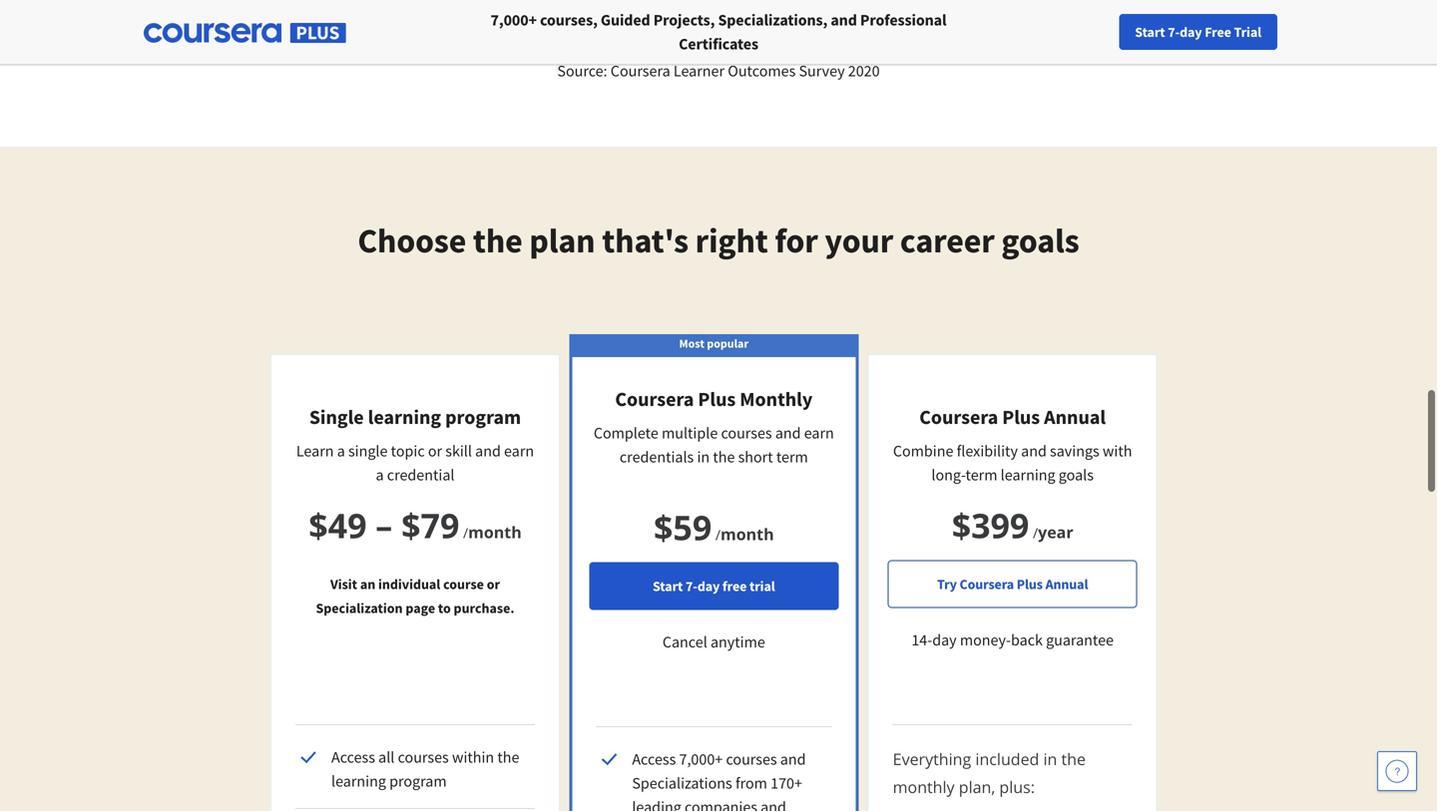 Task type: locate. For each thing, give the bounding box(es) containing it.
7,000+ left courses,
[[491, 10, 537, 30]]

purchase.
[[454, 599, 515, 617]]

day for free
[[698, 577, 720, 595]]

1 horizontal spatial or
[[487, 575, 500, 593]]

0 horizontal spatial a
[[337, 441, 345, 461]]

complete multiple courses and earn credentials in the short term
[[594, 423, 834, 467]]

0 horizontal spatial start
[[653, 577, 683, 595]]

year
[[1038, 522, 1074, 543]]

1 horizontal spatial your
[[1078, 23, 1104, 41]]

your right for
[[825, 219, 894, 262]]

and down coursera plus annual
[[1021, 441, 1047, 461]]

0 vertical spatial 7,000+
[[491, 10, 537, 30]]

1 vertical spatial day
[[698, 577, 720, 595]]

1 vertical spatial your
[[825, 219, 894, 262]]

course
[[443, 575, 484, 593]]

earn down monthly at the right of the page
[[804, 423, 834, 443]]

from
[[736, 774, 768, 794]]

coursera
[[611, 61, 670, 81], [615, 387, 694, 412], [920, 405, 999, 430], [960, 575, 1014, 593]]

1 horizontal spatial day
[[933, 630, 957, 650]]

7,000+
[[491, 10, 537, 30], [679, 750, 723, 770]]

goals right career at the right top of page
[[1002, 219, 1080, 262]]

0 horizontal spatial 7,000+
[[491, 10, 537, 30]]

annual up savings
[[1044, 405, 1106, 430]]

the
[[473, 219, 523, 262], [713, 447, 735, 467], [497, 748, 520, 768], [1062, 749, 1086, 770]]

guided
[[601, 10, 650, 30]]

coursera plus monthly
[[615, 387, 813, 412]]

a
[[337, 441, 345, 461], [376, 465, 384, 485]]

day
[[1180, 23, 1202, 41], [698, 577, 720, 595], [933, 630, 957, 650]]

plus up multiple
[[698, 387, 736, 412]]

program up skill
[[445, 405, 521, 430]]

1 vertical spatial learning
[[1001, 465, 1056, 485]]

access 7,000+ courses and specializations from 170+ leading companies a
[[632, 750, 806, 812]]

or inside visit an individual course or specialization page to purchase.
[[487, 575, 500, 593]]

your right find
[[1078, 23, 1104, 41]]

coursera down "guided"
[[611, 61, 670, 81]]

annual
[[1044, 405, 1106, 430], [1046, 575, 1088, 593]]

None search field
[[275, 12, 614, 52]]

0 horizontal spatial in
[[697, 447, 710, 467]]

the inside complete multiple courses and earn credentials in the short term
[[713, 447, 735, 467]]

1 horizontal spatial month
[[721, 524, 774, 545]]

in inside complete multiple courses and earn credentials in the short term
[[697, 447, 710, 467]]

choose the plan that's right for your career goals
[[358, 219, 1080, 262]]

long-
[[932, 465, 966, 485]]

or for topic
[[428, 441, 442, 461]]

courses right all
[[398, 748, 449, 768]]

/ right $399
[[1033, 524, 1038, 543]]

annual down the year at the right bottom of the page
[[1046, 575, 1088, 593]]

the left short
[[713, 447, 735, 467]]

goals
[[1002, 219, 1080, 262], [1059, 465, 1094, 485]]

0 horizontal spatial earn
[[504, 441, 534, 461]]

start right new
[[1135, 23, 1165, 41]]

month
[[468, 522, 522, 543], [721, 524, 774, 545]]

/ inside $59 / month
[[716, 526, 721, 545]]

1 vertical spatial goals
[[1059, 465, 1094, 485]]

coursera right try
[[960, 575, 1014, 593]]

learning down flexibility at the bottom right
[[1001, 465, 1056, 485]]

access inside access all courses within the learning program
[[331, 748, 375, 768]]

7- left free
[[686, 577, 698, 595]]

career
[[900, 219, 995, 262]]

the right "within"
[[497, 748, 520, 768]]

7-
[[1168, 23, 1180, 41], [686, 577, 698, 595]]

visit
[[330, 575, 357, 593]]

1 horizontal spatial in
[[1044, 749, 1057, 770]]

and up 2020
[[831, 10, 857, 30]]

0 horizontal spatial term
[[776, 447, 808, 467]]

0 horizontal spatial /
[[463, 524, 468, 543]]

a down single
[[376, 465, 384, 485]]

$399 / year
[[952, 502, 1074, 549]]

plan,
[[959, 777, 995, 798]]

cancel anytime
[[663, 632, 765, 652]]

/ inside $399 / year
[[1033, 524, 1038, 543]]

find
[[1049, 23, 1075, 41]]

learning inside the combine flexibility and savings with long-term learning goals
[[1001, 465, 1056, 485]]

earn right skill
[[504, 441, 534, 461]]

learning down all
[[331, 772, 386, 792]]

plus
[[698, 387, 736, 412], [1002, 405, 1040, 430], [1017, 575, 1043, 593]]

outcomes
[[728, 61, 796, 81]]

courses
[[721, 423, 772, 443], [398, 748, 449, 768], [726, 750, 777, 770]]

and up 170+
[[780, 750, 806, 770]]

day inside start 7-day free trial button
[[698, 577, 720, 595]]

everything
[[893, 749, 972, 770]]

multiple
[[662, 423, 718, 443]]

individual
[[378, 575, 441, 593]]

access inside access 7,000+ courses and specializations from 170+ leading companies a
[[632, 750, 676, 770]]

term right short
[[776, 447, 808, 467]]

coursera up flexibility at the bottom right
[[920, 405, 999, 430]]

start up cancel
[[653, 577, 683, 595]]

1 horizontal spatial access
[[632, 750, 676, 770]]

learn
[[296, 441, 334, 461]]

1 horizontal spatial earn
[[804, 423, 834, 443]]

0 horizontal spatial day
[[698, 577, 720, 595]]

1 vertical spatial 7,000+
[[679, 750, 723, 770]]

0 horizontal spatial or
[[428, 441, 442, 461]]

1 vertical spatial 7-
[[686, 577, 698, 595]]

plus:
[[1000, 777, 1035, 798]]

plus up back
[[1017, 575, 1043, 593]]

1 vertical spatial start
[[653, 577, 683, 595]]

1 horizontal spatial term
[[966, 465, 998, 485]]

1 vertical spatial program
[[389, 772, 447, 792]]

courses for 7,000+
[[726, 750, 777, 770]]

or up purchase.
[[487, 575, 500, 593]]

courses inside access all courses within the learning program
[[398, 748, 449, 768]]

learning up topic
[[368, 405, 441, 430]]

courses up from
[[726, 750, 777, 770]]

0 horizontal spatial month
[[468, 522, 522, 543]]

courses inside access 7,000+ courses and specializations from 170+ leading companies a
[[726, 750, 777, 770]]

0 vertical spatial annual
[[1044, 405, 1106, 430]]

and inside complete multiple courses and earn credentials in the short term
[[775, 423, 801, 443]]

survey
[[799, 61, 845, 81]]

courses up short
[[721, 423, 772, 443]]

start for start 7-day free trial
[[653, 577, 683, 595]]

0 vertical spatial day
[[1180, 23, 1202, 41]]

in right included
[[1044, 749, 1057, 770]]

access left all
[[331, 748, 375, 768]]

/ right $79
[[463, 524, 468, 543]]

learning inside access all courses within the learning program
[[331, 772, 386, 792]]

courses for all
[[398, 748, 449, 768]]

2 vertical spatial learning
[[331, 772, 386, 792]]

start for start 7-day free trial
[[1135, 23, 1165, 41]]

in inside the everything included in the monthly plan, plus:
[[1044, 749, 1057, 770]]

back
[[1011, 630, 1043, 650]]

1 vertical spatial a
[[376, 465, 384, 485]]

day left show notifications icon
[[1180, 23, 1202, 41]]

specializations
[[632, 774, 732, 794]]

or for course
[[487, 575, 500, 593]]

0 horizontal spatial 7-
[[686, 577, 698, 595]]

access
[[331, 748, 375, 768], [632, 750, 676, 770]]

/ for $59
[[716, 526, 721, 545]]

or inside learn a single topic or skill and earn a credential
[[428, 441, 442, 461]]

specialization
[[316, 599, 403, 617]]

try coursera plus annual
[[937, 575, 1088, 593]]

2 vertical spatial day
[[933, 630, 957, 650]]

or left skill
[[428, 441, 442, 461]]

and inside the combine flexibility and savings with long-term learning goals
[[1021, 441, 1047, 461]]

program down all
[[389, 772, 447, 792]]

plus for $399
[[1002, 405, 1040, 430]]

0 vertical spatial your
[[1078, 23, 1104, 41]]

goals inside the combine flexibility and savings with long-term learning goals
[[1059, 465, 1094, 485]]

courses inside complete multiple courses and earn credentials in the short term
[[721, 423, 772, 443]]

2 horizontal spatial day
[[1180, 23, 1202, 41]]

7,000+ inside access 7,000+ courses and specializations from 170+ leading companies a
[[679, 750, 723, 770]]

combine
[[893, 441, 954, 461]]

0 vertical spatial in
[[697, 447, 710, 467]]

and down monthly at the right of the page
[[775, 423, 801, 443]]

7,000+ up specializations
[[679, 750, 723, 770]]

1 horizontal spatial start
[[1135, 23, 1165, 41]]

in down multiple
[[697, 447, 710, 467]]

170+
[[771, 774, 803, 794]]

term inside the combine flexibility and savings with long-term learning goals
[[966, 465, 998, 485]]

month up free
[[721, 524, 774, 545]]

2 horizontal spatial /
[[1033, 524, 1038, 543]]

in
[[697, 447, 710, 467], [1044, 749, 1057, 770]]

and inside learn a single topic or skill and earn a credential
[[475, 441, 501, 461]]

day for free
[[1180, 23, 1202, 41]]

access up specializations
[[632, 750, 676, 770]]

0 vertical spatial goals
[[1002, 219, 1080, 262]]

or
[[428, 441, 442, 461], [487, 575, 500, 593]]

1 horizontal spatial /
[[716, 526, 721, 545]]

7- left show notifications icon
[[1168, 23, 1180, 41]]

coursera plus image
[[144, 23, 346, 43]]

the right included
[[1062, 749, 1086, 770]]

earn inside learn a single topic or skill and earn a credential
[[504, 441, 534, 461]]

credential
[[387, 465, 455, 485]]

term down flexibility at the bottom right
[[966, 465, 998, 485]]

1 vertical spatial or
[[487, 575, 500, 593]]

0 vertical spatial or
[[428, 441, 442, 461]]

plus up the combine flexibility and savings with long-term learning goals
[[1002, 405, 1040, 430]]

day inside start 7-day free trial button
[[1180, 23, 1202, 41]]

right
[[695, 219, 768, 262]]

term
[[776, 447, 808, 467], [966, 465, 998, 485]]

credentials
[[620, 447, 694, 467]]

earn
[[804, 423, 834, 443], [504, 441, 534, 461]]

/
[[463, 524, 468, 543], [1033, 524, 1038, 543], [716, 526, 721, 545]]

start 7-day free trial button
[[1119, 14, 1278, 50]]

included
[[976, 749, 1039, 770]]

1 horizontal spatial 7-
[[1168, 23, 1180, 41]]

monthly
[[893, 777, 955, 798]]

1 horizontal spatial 7,000+
[[679, 750, 723, 770]]

the inside access all courses within the learning program
[[497, 748, 520, 768]]

1 vertical spatial annual
[[1046, 575, 1088, 593]]

0 vertical spatial start
[[1135, 23, 1165, 41]]

month up course
[[468, 522, 522, 543]]

cancel
[[663, 632, 708, 652]]

day left free
[[698, 577, 720, 595]]

0 vertical spatial 7-
[[1168, 23, 1180, 41]]

your
[[1078, 23, 1104, 41], [825, 219, 894, 262]]

day left money-
[[933, 630, 957, 650]]

0 horizontal spatial access
[[331, 748, 375, 768]]

new
[[1107, 23, 1133, 41]]

professional
[[860, 10, 947, 30]]

goals down savings
[[1059, 465, 1094, 485]]

1 vertical spatial in
[[1044, 749, 1057, 770]]

and right skill
[[475, 441, 501, 461]]

7- for free
[[1168, 23, 1180, 41]]

leading
[[632, 798, 682, 812]]

coursera up complete
[[615, 387, 694, 412]]

/ right $59
[[716, 526, 721, 545]]

a right learn
[[337, 441, 345, 461]]



Task type: vqa. For each thing, say whether or not it's contained in the screenshot.
Enroll
no



Task type: describe. For each thing, give the bounding box(es) containing it.
access for access 7,000+ courses and specializations from 170+ leading companies a
[[632, 750, 676, 770]]

earn inside complete multiple courses and earn credentials in the short term
[[804, 423, 834, 443]]

14-
[[912, 630, 933, 650]]

coursera image
[[24, 16, 151, 48]]

free
[[723, 577, 747, 595]]

short
[[738, 447, 773, 467]]

projects,
[[654, 10, 715, 30]]

start 7-day free trial button
[[589, 562, 839, 610]]

an
[[360, 575, 376, 593]]

single learning program
[[309, 405, 521, 430]]

annual inside "button"
[[1046, 575, 1088, 593]]

$79
[[401, 502, 460, 549]]

access for access all courses within the learning program
[[331, 748, 375, 768]]

month inside $49 – $79 / month
[[468, 522, 522, 543]]

14-day money-back guarantee
[[912, 630, 1114, 650]]

plan
[[529, 219, 595, 262]]

access all courses within the learning program
[[331, 748, 520, 792]]

page
[[406, 599, 435, 617]]

start 7-day free trial
[[1135, 23, 1262, 41]]

7,000+ courses, guided projects, specializations, and professional certificates
[[491, 10, 947, 54]]

source: coursera learner outcomes survey 2020
[[557, 61, 880, 81]]

and inside access 7,000+ courses and specializations from 170+ leading companies a
[[780, 750, 806, 770]]

most popular
[[679, 336, 749, 351]]

monthly
[[740, 387, 813, 412]]

learner
[[674, 61, 725, 81]]

$59 / month
[[654, 504, 774, 551]]

single
[[309, 405, 364, 430]]

to
[[438, 599, 451, 617]]

the inside the everything included in the monthly plan, plus:
[[1062, 749, 1086, 770]]

goals for career
[[1002, 219, 1080, 262]]

2020
[[848, 61, 880, 81]]

flexibility
[[957, 441, 1018, 461]]

and inside 7,000+ courses, guided projects, specializations, and professional certificates
[[831, 10, 857, 30]]

complete
[[594, 423, 659, 443]]

start 7-day free trial
[[653, 577, 775, 595]]

0 horizontal spatial your
[[825, 219, 894, 262]]

0 vertical spatial a
[[337, 441, 345, 461]]

goals for learning
[[1059, 465, 1094, 485]]

the left plan
[[473, 219, 523, 262]]

courses for multiple
[[721, 423, 772, 443]]

single
[[348, 441, 388, 461]]

free
[[1205, 23, 1232, 41]]

skill
[[445, 441, 472, 461]]

anytime
[[711, 632, 765, 652]]

plus for $59
[[698, 387, 736, 412]]

with
[[1103, 441, 1132, 461]]

show notifications image
[[1205, 25, 1229, 49]]

all
[[378, 748, 395, 768]]

program inside access all courses within the learning program
[[389, 772, 447, 792]]

companies
[[685, 798, 758, 812]]

coursera inside "try coursera plus annual" "button"
[[960, 575, 1014, 593]]

courses,
[[540, 10, 598, 30]]

$49 – $79 / month
[[309, 502, 522, 549]]

within
[[452, 748, 494, 768]]

savings
[[1050, 441, 1100, 461]]

coursera plus annual
[[920, 405, 1106, 430]]

try coursera plus annual button
[[888, 561, 1138, 608]]

career
[[1136, 23, 1174, 41]]

find your new career
[[1049, 23, 1174, 41]]

for
[[775, 219, 818, 262]]

$59
[[654, 504, 712, 551]]

learn a single topic or skill and earn a credential
[[296, 441, 534, 485]]

–
[[376, 502, 393, 549]]

$49
[[309, 502, 367, 549]]

choose
[[358, 219, 466, 262]]

term inside complete multiple courses and earn credentials in the short term
[[776, 447, 808, 467]]

combine flexibility and savings with long-term learning goals
[[893, 441, 1132, 485]]

topic
[[391, 441, 425, 461]]

/ for $399
[[1033, 524, 1038, 543]]

trial
[[1234, 23, 1262, 41]]

try
[[937, 575, 957, 593]]

month inside $59 / month
[[721, 524, 774, 545]]

visit an individual course or specialization page to purchase.
[[316, 575, 515, 617]]

popular
[[707, 336, 749, 351]]

find your new career link
[[1039, 20, 1184, 45]]

money-
[[960, 630, 1011, 650]]

/ inside $49 – $79 / month
[[463, 524, 468, 543]]

everything included in the monthly plan, plus:
[[893, 749, 1086, 798]]

$399
[[952, 502, 1030, 549]]

specializations,
[[718, 10, 828, 30]]

trial
[[750, 577, 775, 595]]

7- for free
[[686, 577, 698, 595]]

guarantee
[[1046, 630, 1114, 650]]

that's
[[602, 219, 689, 262]]

source:
[[557, 61, 608, 81]]

7,000+ inside 7,000+ courses, guided projects, specializations, and professional certificates
[[491, 10, 537, 30]]

most
[[679, 336, 705, 351]]

0 vertical spatial learning
[[368, 405, 441, 430]]

certificates
[[679, 34, 759, 54]]

0 vertical spatial program
[[445, 405, 521, 430]]

help center image
[[1386, 760, 1409, 784]]

plus inside "button"
[[1017, 575, 1043, 593]]

1 horizontal spatial a
[[376, 465, 384, 485]]



